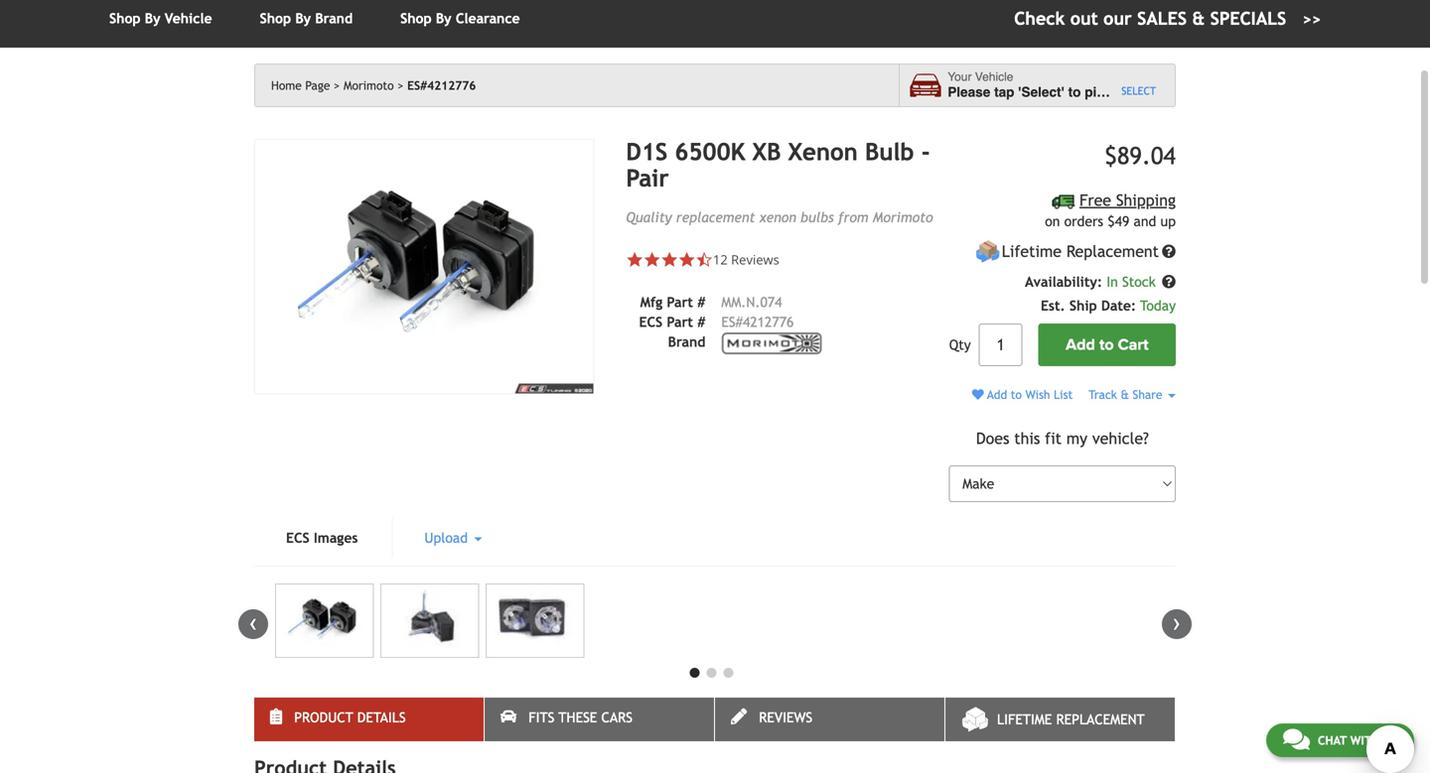 Task type: vqa. For each thing, say whether or not it's contained in the screenshot.
the In
yes



Task type: describe. For each thing, give the bounding box(es) containing it.
shop for shop by brand
[[260, 10, 291, 26]]

fit
[[1045, 429, 1062, 448]]

12 reviews
[[713, 251, 780, 269]]

page
[[305, 78, 330, 92]]

free shipping on orders $49 and up
[[1045, 191, 1176, 230]]

1 star image from the left
[[661, 251, 678, 269]]

cars
[[601, 710, 633, 726]]

sales
[[1137, 8, 1187, 29]]

quality replacement xenon bulbs from morimoto
[[626, 209, 933, 225]]

morimoto image
[[722, 332, 822, 355]]

replacement
[[676, 209, 755, 225]]

0 vertical spatial lifetime
[[1002, 243, 1062, 261]]

tap
[[994, 84, 1015, 100]]

1 star image from the left
[[626, 251, 644, 269]]

sales & specials link
[[1014, 5, 1321, 32]]

details
[[357, 710, 406, 726]]

share
[[1133, 388, 1163, 402]]

6500k
[[675, 138, 745, 166]]

2 star image from the left
[[644, 251, 661, 269]]

from
[[838, 209, 869, 225]]

to for add to cart
[[1100, 336, 1114, 355]]

ecs images
[[286, 531, 358, 546]]

xenon
[[788, 138, 858, 166]]

upload
[[425, 531, 472, 546]]

shop by clearance
[[400, 10, 520, 26]]

12
[[713, 251, 728, 269]]

quality
[[626, 209, 672, 225]]

› link
[[1162, 610, 1192, 640]]

0 horizontal spatial vehicle
[[165, 10, 212, 26]]

shop by vehicle link
[[109, 10, 212, 26]]

us
[[1383, 734, 1398, 748]]

12 reviews link
[[713, 251, 780, 269]]

this
[[1014, 429, 1040, 448]]

brand for es# 4212776 brand
[[668, 334, 706, 350]]

track
[[1089, 388, 1117, 402]]

your
[[948, 70, 972, 84]]

add to cart button
[[1039, 324, 1176, 367]]

fits
[[529, 710, 555, 726]]

fits these cars
[[529, 710, 633, 726]]

and
[[1134, 214, 1157, 230]]

please
[[948, 84, 991, 100]]

question circle image
[[1162, 245, 1176, 259]]

list
[[1054, 388, 1073, 402]]

& for track
[[1121, 388, 1129, 402]]

0 vertical spatial lifetime replacement
[[1002, 243, 1159, 261]]

on
[[1045, 214, 1060, 230]]

‹
[[249, 610, 257, 636]]

mm.n.074 ecs part #
[[639, 294, 782, 330]]

est.
[[1041, 298, 1065, 314]]

add to wish list link
[[972, 388, 1073, 402]]

wish
[[1026, 388, 1050, 402]]

1 vertical spatial lifetime
[[997, 712, 1052, 728]]

1 part from the top
[[667, 294, 693, 310]]

images
[[314, 531, 358, 546]]

ecs inside the mm.n.074 ecs part #
[[639, 314, 663, 330]]

xenon
[[759, 209, 797, 225]]

-
[[921, 138, 930, 166]]

with
[[1351, 734, 1380, 748]]

today
[[1140, 298, 1176, 314]]

home
[[271, 78, 302, 92]]

a
[[1116, 84, 1123, 100]]

home page link
[[271, 78, 340, 92]]

my
[[1067, 429, 1088, 448]]

to for add to wish list
[[1011, 388, 1022, 402]]

0 horizontal spatial morimoto
[[344, 78, 394, 92]]

upload button
[[393, 519, 514, 558]]

track & share
[[1089, 388, 1166, 402]]

vehicle
[[1127, 84, 1173, 100]]

availability:
[[1025, 274, 1103, 290]]

track & share button
[[1089, 388, 1176, 402]]

comments image
[[1283, 728, 1310, 752]]

$49
[[1108, 214, 1130, 230]]

sales & specials
[[1137, 8, 1287, 29]]

mfg
[[640, 294, 663, 310]]

‹ link
[[238, 610, 268, 640]]

product details link
[[254, 698, 484, 742]]

shop by brand link
[[260, 10, 353, 26]]

shop by brand
[[260, 10, 353, 26]]

ecs images link
[[254, 519, 390, 558]]

free
[[1080, 191, 1112, 209]]

ship
[[1070, 298, 1097, 314]]

shop for shop by clearance
[[400, 10, 432, 26]]



Task type: locate. For each thing, give the bounding box(es) containing it.
d1s
[[626, 138, 668, 166]]

pick
[[1085, 84, 1112, 100]]

0 vertical spatial part
[[667, 294, 693, 310]]

1 # from the top
[[697, 294, 706, 310]]

stock
[[1122, 274, 1156, 290]]

1 vertical spatial reviews
[[759, 710, 813, 726]]

home page
[[271, 78, 330, 92]]

lifetime
[[1002, 243, 1062, 261], [997, 712, 1052, 728]]

in
[[1107, 274, 1118, 290]]

brand down the mm.n.074 ecs part #
[[668, 334, 706, 350]]

es# 4212776 brand
[[668, 314, 794, 350]]

0 vertical spatial ecs
[[639, 314, 663, 330]]

& for sales
[[1192, 8, 1205, 29]]

vehicle
[[165, 10, 212, 26], [975, 70, 1014, 84]]

2 by from the left
[[295, 10, 311, 26]]

clearance
[[456, 10, 520, 26]]

to left pick
[[1068, 84, 1081, 100]]

0 horizontal spatial ecs
[[286, 531, 310, 546]]

bulbs
[[801, 209, 834, 225]]

& right track
[[1121, 388, 1129, 402]]

brand inside es# 4212776 brand
[[668, 334, 706, 350]]

add for add to wish list
[[987, 388, 1007, 402]]

1 vertical spatial lifetime replacement
[[997, 712, 1145, 728]]

1 by from the left
[[145, 10, 160, 26]]

0 vertical spatial #
[[697, 294, 706, 310]]

bulb
[[865, 138, 914, 166]]

by for vehicle
[[145, 10, 160, 26]]

shop for shop by vehicle
[[109, 10, 141, 26]]

to left cart
[[1100, 336, 1114, 355]]

morimoto link
[[344, 78, 404, 92]]

availability: in stock
[[1025, 274, 1160, 290]]

d1s 6500k xb xenon bulb - pair
[[626, 138, 930, 192]]

1 horizontal spatial brand
[[668, 334, 706, 350]]

None text field
[[979, 324, 1023, 367]]

es#4212776 - mm.n.074 - d1s 6500k xb xenon bulb - pair - quality replacement xenon bulbs from morimoto - morimoto - audi bmw volkswagen mercedes benz mini image
[[254, 139, 594, 395], [275, 584, 374, 659], [380, 584, 479, 659], [486, 584, 584, 659]]

question circle image
[[1162, 275, 1176, 289]]

1 horizontal spatial add
[[1066, 336, 1095, 355]]

brand for shop by brand
[[315, 10, 353, 26]]

add inside "add to cart" button
[[1066, 336, 1095, 355]]

add to cart
[[1066, 336, 1149, 355]]

2 horizontal spatial by
[[436, 10, 452, 26]]

part right mfg
[[667, 294, 693, 310]]

reviews link
[[715, 698, 945, 742]]

this product is lifetime replacement eligible image
[[976, 240, 1000, 264]]

part
[[667, 294, 693, 310], [667, 314, 693, 330]]

1 vertical spatial ecs
[[286, 531, 310, 546]]

ecs
[[639, 314, 663, 330], [286, 531, 310, 546]]

does this fit my vehicle?
[[976, 429, 1149, 448]]

lifetime replacement link
[[946, 698, 1175, 742]]

0 horizontal spatial shop
[[109, 10, 141, 26]]

date:
[[1101, 298, 1136, 314]]

4212776
[[743, 314, 794, 330]]

1 vertical spatial #
[[697, 314, 706, 330]]

1 vertical spatial &
[[1121, 388, 1129, 402]]

to left wish
[[1011, 388, 1022, 402]]

select
[[1122, 85, 1156, 97]]

& right sales
[[1192, 8, 1205, 29]]

orders
[[1064, 214, 1104, 230]]

0 vertical spatial morimoto
[[344, 78, 394, 92]]

es#
[[722, 314, 743, 330]]

0 horizontal spatial brand
[[315, 10, 353, 26]]

add
[[1066, 336, 1095, 355], [987, 388, 1007, 402]]

to
[[1068, 84, 1081, 100], [1100, 336, 1114, 355], [1011, 388, 1022, 402]]

2 horizontal spatial to
[[1100, 336, 1114, 355]]

star image
[[661, 251, 678, 269], [678, 251, 696, 269]]

these
[[559, 710, 597, 726]]

2 horizontal spatial shop
[[400, 10, 432, 26]]

morimoto right from
[[873, 209, 933, 225]]

chat
[[1318, 734, 1347, 748]]

vehicle inside your vehicle please tap 'select' to pick a vehicle
[[975, 70, 1014, 84]]

0 vertical spatial reviews
[[731, 251, 780, 269]]

0 vertical spatial vehicle
[[165, 10, 212, 26]]

1 horizontal spatial &
[[1192, 8, 1205, 29]]

#
[[697, 294, 706, 310], [697, 314, 706, 330]]

1 vertical spatial replacement
[[1056, 712, 1145, 728]]

&
[[1192, 8, 1205, 29], [1121, 388, 1129, 402]]

0 vertical spatial to
[[1068, 84, 1081, 100]]

1 vertical spatial part
[[667, 314, 693, 330]]

0 horizontal spatial by
[[145, 10, 160, 26]]

0 vertical spatial brand
[[315, 10, 353, 26]]

to inside button
[[1100, 336, 1114, 355]]

1 vertical spatial morimoto
[[873, 209, 933, 225]]

0 horizontal spatial to
[[1011, 388, 1022, 402]]

89.04
[[1117, 142, 1176, 170]]

star image up mfg
[[644, 251, 661, 269]]

part inside the mm.n.074 ecs part #
[[667, 314, 693, 330]]

part down mfg part # at top left
[[667, 314, 693, 330]]

2 star image from the left
[[678, 251, 696, 269]]

reviews
[[731, 251, 780, 269], [759, 710, 813, 726]]

chat with us link
[[1266, 724, 1414, 758]]

›
[[1173, 610, 1181, 636]]

select link
[[1122, 83, 1156, 99]]

product
[[294, 710, 353, 726]]

up
[[1161, 214, 1176, 230]]

shop by vehicle
[[109, 10, 212, 26]]

morimoto right page
[[344, 78, 394, 92]]

lifetime replacement
[[1002, 243, 1159, 261], [997, 712, 1145, 728]]

by for clearance
[[436, 10, 452, 26]]

chat with us
[[1318, 734, 1398, 748]]

by
[[145, 10, 160, 26], [295, 10, 311, 26], [436, 10, 452, 26]]

0 horizontal spatial add
[[987, 388, 1007, 402]]

shop by clearance link
[[400, 10, 520, 26]]

replacement
[[1067, 243, 1159, 261], [1056, 712, 1145, 728]]

half star image
[[696, 251, 713, 269]]

brand up page
[[315, 10, 353, 26]]

1 vertical spatial to
[[1100, 336, 1114, 355]]

product details
[[294, 710, 406, 726]]

replacement inside lifetime replacement link
[[1056, 712, 1145, 728]]

star image
[[626, 251, 644, 269], [644, 251, 661, 269]]

1 horizontal spatial vehicle
[[975, 70, 1014, 84]]

fits these cars link
[[485, 698, 714, 742]]

by for brand
[[295, 10, 311, 26]]

mm.n.074
[[722, 294, 782, 310]]

shipping
[[1116, 191, 1176, 209]]

2 vertical spatial to
[[1011, 388, 1022, 402]]

0 horizontal spatial &
[[1121, 388, 1129, 402]]

1 horizontal spatial shop
[[260, 10, 291, 26]]

specials
[[1211, 8, 1287, 29]]

0 vertical spatial add
[[1066, 336, 1095, 355]]

add for add to cart
[[1066, 336, 1095, 355]]

1 horizontal spatial morimoto
[[873, 209, 933, 225]]

1 horizontal spatial ecs
[[639, 314, 663, 330]]

pair
[[626, 164, 669, 192]]

add to wish list
[[984, 388, 1073, 402]]

3 shop from the left
[[400, 10, 432, 26]]

es#4212776
[[407, 78, 476, 92]]

1 horizontal spatial by
[[295, 10, 311, 26]]

# left es#
[[697, 314, 706, 330]]

brand
[[315, 10, 353, 26], [668, 334, 706, 350]]

does
[[976, 429, 1010, 448]]

ecs left images
[[286, 531, 310, 546]]

0 vertical spatial replacement
[[1067, 243, 1159, 261]]

'select'
[[1018, 84, 1065, 100]]

your vehicle please tap 'select' to pick a vehicle
[[948, 70, 1173, 100]]

star image left the 12
[[678, 251, 696, 269]]

free shipping image
[[1053, 195, 1075, 209]]

1 vertical spatial add
[[987, 388, 1007, 402]]

2 # from the top
[[697, 314, 706, 330]]

1 horizontal spatial to
[[1068, 84, 1081, 100]]

to inside your vehicle please tap 'select' to pick a vehicle
[[1068, 84, 1081, 100]]

add down ship
[[1066, 336, 1095, 355]]

morimoto
[[344, 78, 394, 92], [873, 209, 933, 225]]

0 vertical spatial &
[[1192, 8, 1205, 29]]

# up es# 4212776 brand
[[697, 294, 706, 310]]

qty
[[949, 337, 971, 353]]

# inside the mm.n.074 ecs part #
[[697, 314, 706, 330]]

1 vertical spatial brand
[[668, 334, 706, 350]]

1 shop from the left
[[109, 10, 141, 26]]

2 part from the top
[[667, 314, 693, 330]]

1 vertical spatial vehicle
[[975, 70, 1014, 84]]

heart image
[[972, 389, 984, 401]]

3 by from the left
[[436, 10, 452, 26]]

2 shop from the left
[[260, 10, 291, 26]]

star image left half star icon
[[661, 251, 678, 269]]

est. ship date: today
[[1041, 298, 1176, 314]]

add right heart icon
[[987, 388, 1007, 402]]

star image down quality
[[626, 251, 644, 269]]

ecs down mfg
[[639, 314, 663, 330]]

mfg part #
[[640, 294, 706, 310]]



